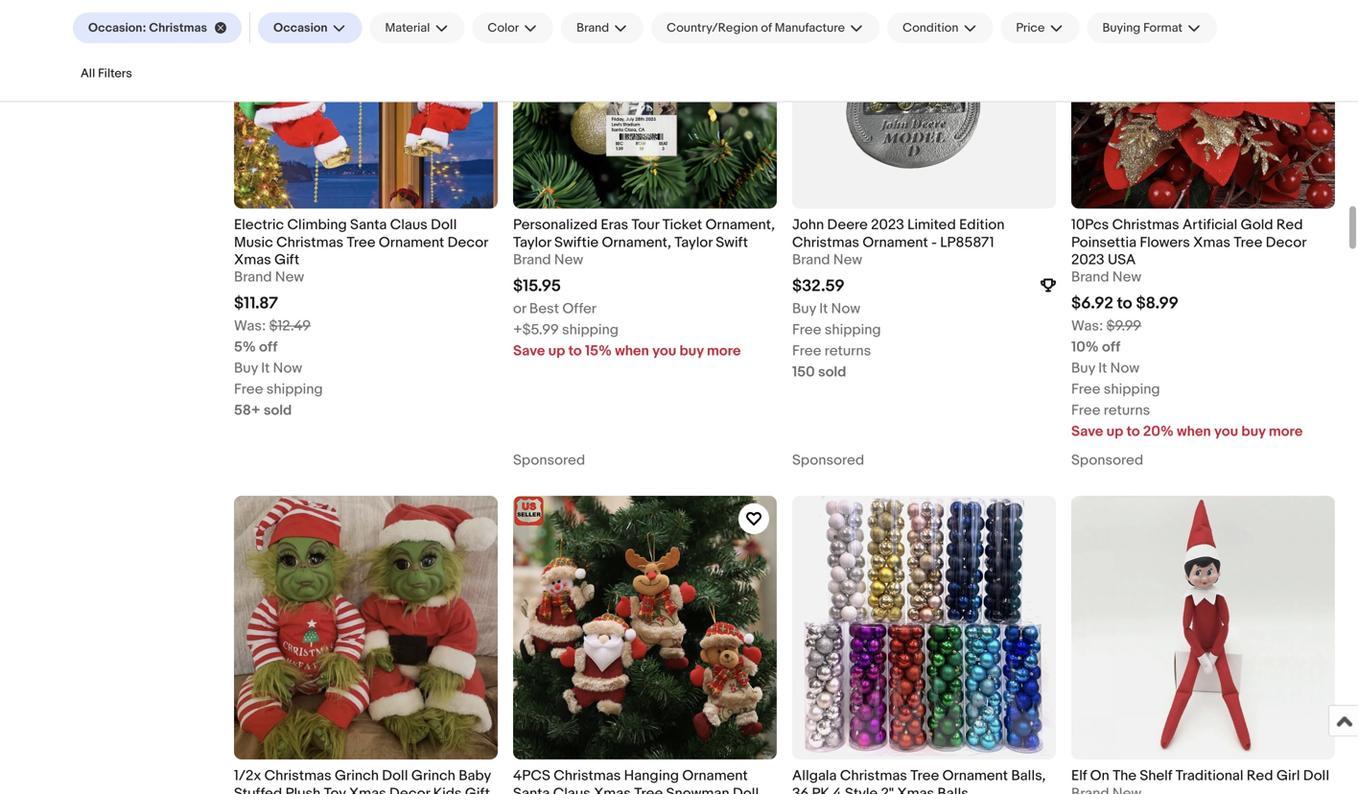 Task type: describe. For each thing, give the bounding box(es) containing it.
allgala christmas tree ornament balls, 36 pk 4 style 2" xmas balls
[[793, 768, 1046, 795]]

all filters
[[81, 66, 132, 81]]

2 grinch from the left
[[412, 768, 456, 785]]

2023 inside john deere 2023 limited edition christmas ornament - lp85871 brand new
[[871, 216, 905, 234]]

electric climbing santa claus doll music christmas tree ornament decor xmas gift link
[[234, 216, 498, 269]]

buy inside electric climbing santa claus doll music christmas tree ornament decor xmas gift brand new $11.87 was: $12.49 5% off buy it now free shipping 58+ sold
[[234, 360, 258, 377]]

was: inside 10pcs christmas artificial gold red poinsettia flowers xmas tree decor 2023 usa brand new $6.92 to $8.99 was: $9.99 10% off buy it now free shipping free returns save up to 20% when you buy more
[[1072, 318, 1104, 335]]

brand inside john deere 2023 limited edition christmas ornament - lp85871 brand new
[[793, 251, 831, 269]]

occasion: christmas
[[88, 20, 207, 35]]

brand inside dropdown button
[[577, 20, 609, 35]]

electric
[[234, 216, 284, 234]]

ticket
[[663, 216, 703, 234]]

buy inside '$32.59 buy it now free shipping free returns 150 sold'
[[793, 300, 817, 318]]

price button
[[1001, 12, 1080, 43]]

allgala christmas tree ornament balls, 36 pk 4 style 2" xmas balls link
[[793, 768, 1057, 795]]

it inside electric climbing santa claus doll music christmas tree ornament decor xmas gift brand new $11.87 was: $12.49 5% off buy it now free shipping 58+ sold
[[261, 360, 270, 377]]

tree inside electric climbing santa claus doll music christmas tree ornament decor xmas gift brand new $11.87 was: $12.49 5% off buy it now free shipping 58+ sold
[[347, 234, 376, 251]]

gift
[[275, 251, 300, 269]]

5%
[[234, 339, 256, 356]]

personalized eras tour ticket ornament, taylor swiftie ornament, taylor swift image
[[513, 0, 777, 209]]

$6.92
[[1072, 294, 1114, 314]]

brand inside 10pcs christmas artificial gold red poinsettia flowers xmas tree decor 2023 usa brand new $6.92 to $8.99 was: $9.99 10% off buy it now free shipping free returns save up to 20% when you buy more
[[1072, 269, 1110, 286]]

1/2x christmas grinch doll grinch baby stuffed plush toy xmas decor kids gif
[[234, 768, 491, 795]]

decor inside 1/2x christmas grinch doll grinch baby stuffed plush toy xmas decor kids gif
[[390, 785, 430, 795]]

brand button
[[562, 12, 644, 43]]

swiftie
[[555, 234, 599, 251]]

new inside the personalized eras tour ticket ornament, taylor swiftie ornament, taylor swift brand new $15.95 or best offer +$5.99 shipping save up to 15% when you buy more
[[555, 251, 584, 269]]

balls,
[[1012, 768, 1046, 785]]

xmas inside 10pcs christmas artificial gold red poinsettia flowers xmas tree decor 2023 usa brand new $6.92 to $8.99 was: $9.99 10% off buy it now free shipping free returns save up to 20% when you buy more
[[1194, 234, 1231, 251]]

4pcs christmas hanging ornament santa claus xmas tree snowman dol link
[[513, 768, 777, 795]]

1/2x christmas grinch doll grinch baby stuffed plush toy xmas decor kids gift us image
[[234, 496, 498, 760]]

top rated plus image
[[1041, 278, 1057, 293]]

condition
[[903, 20, 959, 35]]

$8.99
[[1137, 294, 1179, 314]]

the
[[1113, 768, 1137, 785]]

of
[[761, 20, 772, 35]]

swift
[[716, 234, 748, 251]]

personalized
[[513, 216, 598, 234]]

1 horizontal spatial ornament,
[[706, 216, 775, 234]]

music
[[234, 234, 273, 251]]

$15.95
[[513, 276, 561, 297]]

occasion: christmas link
[[73, 12, 242, 43]]

electric climbing santa claus doll music christmas tree ornament decor xmas gift brand new $11.87 was: $12.49 5% off buy it now free shipping 58+ sold
[[234, 216, 488, 420]]

+$5.99
[[513, 321, 559, 339]]

off inside electric climbing santa claus doll music christmas tree ornament decor xmas gift brand new $11.87 was: $12.49 5% off buy it now free shipping 58+ sold
[[259, 339, 278, 356]]

artificial
[[1183, 216, 1238, 234]]

lp85871
[[941, 234, 995, 251]]

2"
[[881, 785, 894, 795]]

best
[[530, 300, 559, 318]]

claus inside 4pcs christmas hanging ornament santa claus xmas tree snowman dol
[[553, 785, 591, 795]]

xmas inside electric climbing santa claus doll music christmas tree ornament decor xmas gift brand new $11.87 was: $12.49 5% off buy it now free shipping 58+ sold
[[234, 251, 271, 269]]

doll inside electric climbing santa claus doll music christmas tree ornament decor xmas gift brand new $11.87 was: $12.49 5% off buy it now free shipping 58+ sold
[[431, 216, 457, 234]]

filters
[[98, 66, 132, 81]]

1/2x
[[234, 768, 261, 785]]

color button
[[472, 12, 554, 43]]

christmas inside electric climbing santa claus doll music christmas tree ornament decor xmas gift brand new $11.87 was: $12.49 5% off buy it now free shipping 58+ sold
[[276, 234, 344, 251]]

buying
[[1103, 20, 1141, 35]]

xmas inside 1/2x christmas grinch doll grinch baby stuffed plush toy xmas decor kids gif
[[349, 785, 386, 795]]

personalized eras tour ticket ornament, taylor swiftie ornament, taylor swift brand new $15.95 or best offer +$5.99 shipping save up to 15% when you buy more
[[513, 216, 775, 360]]

baby
[[459, 768, 491, 785]]

new inside electric climbing santa claus doll music christmas tree ornament decor xmas gift brand new $11.87 was: $12.49 5% off buy it now free shipping 58+ sold
[[275, 269, 304, 286]]

material button
[[370, 12, 465, 43]]

$32.59
[[793, 276, 845, 297]]

shipping inside '$32.59 buy it now free shipping free returns 150 sold'
[[825, 321, 882, 339]]

sold inside electric climbing santa claus doll music christmas tree ornament decor xmas gift brand new $11.87 was: $12.49 5% off buy it now free shipping 58+ sold
[[264, 402, 292, 420]]

0 vertical spatial to
[[1118, 294, 1133, 314]]

$11.87
[[234, 294, 278, 314]]

all filters button
[[73, 59, 140, 89]]

buy inside 10pcs christmas artificial gold red poinsettia flowers xmas tree decor 2023 usa brand new $6.92 to $8.99 was: $9.99 10% off buy it now free shipping free returns save up to 20% when you buy more
[[1072, 360, 1096, 377]]

tree inside allgala christmas tree ornament balls, 36 pk 4 style 2" xmas balls
[[911, 768, 940, 785]]

all
[[81, 66, 95, 81]]

toy
[[324, 785, 346, 795]]

up inside the personalized eras tour ticket ornament, taylor swiftie ornament, taylor swift brand new $15.95 or best offer +$5.99 shipping save up to 15% when you buy more
[[549, 343, 565, 360]]

stuffed
[[234, 785, 282, 795]]

country/region of manufacture button
[[652, 12, 880, 43]]

tree inside 4pcs christmas hanging ornament santa claus xmas tree snowman dol
[[634, 785, 663, 795]]

plush
[[286, 785, 321, 795]]

returns inside 10pcs christmas artificial gold red poinsettia flowers xmas tree decor 2023 usa brand new $6.92 to $8.99 was: $9.99 10% off buy it now free shipping free returns save up to 20% when you buy more
[[1104, 402, 1151, 420]]

2 horizontal spatial doll
[[1304, 768, 1330, 785]]

when inside 10pcs christmas artificial gold red poinsettia flowers xmas tree decor 2023 usa brand new $6.92 to $8.99 was: $9.99 10% off buy it now free shipping free returns save up to 20% when you buy more
[[1178, 423, 1212, 441]]

elf on the shelf traditional red girl doll link
[[1072, 768, 1336, 785]]

occasion button
[[258, 12, 362, 43]]

doll inside 1/2x christmas grinch doll grinch baby stuffed plush toy xmas decor kids gif
[[382, 768, 408, 785]]

decor for $8.99
[[1266, 234, 1307, 251]]

price
[[1017, 20, 1045, 35]]

20%
[[1144, 423, 1174, 441]]

ornament inside allgala christmas tree ornament balls, 36 pk 4 style 2" xmas balls
[[943, 768, 1009, 785]]

christmas inside john deere 2023 limited edition christmas ornament - lp85871 brand new
[[793, 234, 860, 251]]

more inside 10pcs christmas artificial gold red poinsettia flowers xmas tree decor 2023 usa brand new $6.92 to $8.99 was: $9.99 10% off buy it now free shipping free returns save up to 20% when you buy more
[[1269, 423, 1304, 441]]

buying format
[[1103, 20, 1183, 35]]

hanging
[[624, 768, 679, 785]]

balls
[[938, 785, 969, 795]]

36
[[793, 785, 809, 795]]

occasion:
[[88, 20, 146, 35]]

-
[[932, 234, 937, 251]]

ornament inside 4pcs christmas hanging ornament santa claus xmas tree snowman dol
[[683, 768, 748, 785]]

sponsored for $6.92
[[1072, 452, 1144, 469]]

electric climbing santa claus doll music christmas tree ornament decor xmas gift image
[[234, 0, 498, 209]]

christmas for 1/2x christmas grinch doll grinch baby stuffed plush toy xmas decor kids gif
[[264, 768, 332, 785]]

on
[[1091, 768, 1110, 785]]

country/region
[[667, 20, 759, 35]]

shelf
[[1140, 768, 1173, 785]]

material
[[385, 20, 430, 35]]

150
[[793, 364, 815, 381]]

tree inside 10pcs christmas artificial gold red poinsettia flowers xmas tree decor 2023 usa brand new $6.92 to $8.99 was: $9.99 10% off buy it now free shipping free returns save up to 20% when you buy more
[[1234, 234, 1263, 251]]

10pcs christmas artificial gold red poinsettia flowers xmas tree decor 2023 usa image
[[1072, 0, 1336, 209]]

10pcs christmas artificial gold red poinsettia flowers xmas tree decor 2023 usa link
[[1072, 216, 1336, 269]]

kids
[[433, 785, 462, 795]]

now inside 10pcs christmas artificial gold red poinsettia flowers xmas tree decor 2023 usa brand new $6.92 to $8.99 was: $9.99 10% off buy it now free shipping free returns save up to 20% when you buy more
[[1111, 360, 1140, 377]]

58+
[[234, 402, 261, 420]]

john deere 2023 limited edition christmas ornament - lp85871 brand new
[[793, 216, 1005, 269]]

color
[[488, 20, 519, 35]]



Task type: vqa. For each thing, say whether or not it's contained in the screenshot.
the leftmost Was:
yes



Task type: locate. For each thing, give the bounding box(es) containing it.
was: inside electric climbing santa claus doll music christmas tree ornament decor xmas gift brand new $11.87 was: $12.49 5% off buy it now free shipping 58+ sold
[[234, 318, 266, 335]]

1 vertical spatial claus
[[553, 785, 591, 795]]

1 vertical spatial sold
[[264, 402, 292, 420]]

christmas up plush
[[264, 768, 332, 785]]

sold right 58+ at the bottom of the page
[[264, 402, 292, 420]]

to left 15%
[[569, 343, 582, 360]]

tree up the balls
[[911, 768, 940, 785]]

1 vertical spatial when
[[1178, 423, 1212, 441]]

1 sponsored from the left
[[513, 452, 586, 469]]

2023 right deere at the top of the page
[[871, 216, 905, 234]]

tree down hanging at the bottom of page
[[634, 785, 663, 795]]

you right 15%
[[653, 343, 677, 360]]

1 horizontal spatial doll
[[431, 216, 457, 234]]

1 off from the left
[[259, 339, 278, 356]]

2023 inside 10pcs christmas artificial gold red poinsettia flowers xmas tree decor 2023 usa brand new $6.92 to $8.99 was: $9.99 10% off buy it now free shipping free returns save up to 20% when you buy more
[[1072, 251, 1105, 269]]

manufacture
[[775, 20, 846, 35]]

new down "usa"
[[1113, 269, 1142, 286]]

0 horizontal spatial it
[[261, 360, 270, 377]]

save left the 20%
[[1072, 423, 1104, 441]]

when inside the personalized eras tour ticket ornament, taylor swiftie ornament, taylor swift brand new $15.95 or best offer +$5.99 shipping save up to 15% when you buy more
[[615, 343, 650, 360]]

more
[[707, 343, 741, 360], [1269, 423, 1304, 441]]

0 vertical spatial more
[[707, 343, 741, 360]]

4pcs
[[513, 768, 551, 785]]

0 horizontal spatial doll
[[382, 768, 408, 785]]

0 vertical spatial when
[[615, 343, 650, 360]]

it inside 10pcs christmas artificial gold red poinsettia flowers xmas tree decor 2023 usa brand new $6.92 to $8.99 was: $9.99 10% off buy it now free shipping free returns save up to 20% when you buy more
[[1099, 360, 1108, 377]]

brand right color dropdown button
[[577, 20, 609, 35]]

to inside the personalized eras tour ticket ornament, taylor swiftie ornament, taylor swift brand new $15.95 or best offer +$5.99 shipping save up to 15% when you buy more
[[569, 343, 582, 360]]

brand up the $15.95
[[513, 251, 551, 269]]

2023 down poinsettia
[[1072, 251, 1105, 269]]

climbing
[[287, 216, 347, 234]]

traditional
[[1176, 768, 1244, 785]]

2 horizontal spatial now
[[1111, 360, 1140, 377]]

1 horizontal spatial more
[[1269, 423, 1304, 441]]

christmas up style
[[840, 768, 908, 785]]

10%
[[1072, 339, 1099, 356]]

claus inside electric climbing santa claus doll music christmas tree ornament decor xmas gift brand new $11.87 was: $12.49 5% off buy it now free shipping 58+ sold
[[390, 216, 428, 234]]

1 vertical spatial more
[[1269, 423, 1304, 441]]

allgala christmas tree ornament balls, 36 pk 4 style 2" xmas balls image
[[793, 496, 1057, 760]]

save
[[513, 343, 545, 360], [1072, 423, 1104, 441]]

0 vertical spatial 2023
[[871, 216, 905, 234]]

1 horizontal spatial it
[[820, 300, 828, 318]]

1 horizontal spatial red
[[1277, 216, 1304, 234]]

now down "$9.99"
[[1111, 360, 1140, 377]]

2 taylor from the left
[[675, 234, 713, 251]]

save down +$5.99 on the top of page
[[513, 343, 545, 360]]

xmas down artificial
[[1194, 234, 1231, 251]]

when right 15%
[[615, 343, 650, 360]]

new inside john deere 2023 limited edition christmas ornament - lp85871 brand new
[[834, 251, 863, 269]]

1 horizontal spatial buy
[[1242, 423, 1266, 441]]

tree down gold
[[1234, 234, 1263, 251]]

xmas right 2"
[[898, 785, 935, 795]]

you inside the personalized eras tour ticket ornament, taylor swiftie ornament, taylor swift brand new $15.95 or best offer +$5.99 shipping save up to 15% when you buy more
[[653, 343, 677, 360]]

or
[[513, 300, 526, 318]]

now
[[832, 300, 861, 318], [273, 360, 302, 377], [1111, 360, 1140, 377]]

taylor down personalized
[[513, 234, 551, 251]]

christmas inside 4pcs christmas hanging ornament santa claus xmas tree snowman dol
[[554, 768, 621, 785]]

john deere 2023 limited edition christmas ornament - lp85871 image
[[793, 0, 1057, 209]]

$32.59 buy it now free shipping free returns 150 sold
[[793, 276, 882, 381]]

santa inside 4pcs christmas hanging ornament santa claus xmas tree snowman dol
[[513, 785, 550, 795]]

buy right 15%
[[680, 343, 704, 360]]

0 horizontal spatial ornament,
[[602, 234, 672, 251]]

$12.49
[[269, 318, 311, 335]]

0 vertical spatial save
[[513, 343, 545, 360]]

now down $12.49
[[273, 360, 302, 377]]

ornament
[[379, 234, 445, 251], [863, 234, 929, 251], [683, 768, 748, 785], [943, 768, 1009, 785]]

1 taylor from the left
[[513, 234, 551, 251]]

0 horizontal spatial returns
[[825, 343, 872, 360]]

off
[[259, 339, 278, 356], [1103, 339, 1121, 356]]

grinch up kids
[[412, 768, 456, 785]]

brand inside electric climbing santa claus doll music christmas tree ornament decor xmas gift brand new $11.87 was: $12.49 5% off buy it now free shipping 58+ sold
[[234, 269, 272, 286]]

off right 5%
[[259, 339, 278, 356]]

buy down 5%
[[234, 360, 258, 377]]

1 horizontal spatial was:
[[1072, 318, 1104, 335]]

now down $32.59
[[832, 300, 861, 318]]

shipping inside 10pcs christmas artificial gold red poinsettia flowers xmas tree decor 2023 usa brand new $6.92 to $8.99 was: $9.99 10% off buy it now free shipping free returns save up to 20% when you buy more
[[1104, 381, 1161, 398]]

decor inside electric climbing santa claus doll music christmas tree ornament decor xmas gift brand new $11.87 was: $12.49 5% off buy it now free shipping 58+ sold
[[448, 234, 488, 251]]

you right the 20%
[[1215, 423, 1239, 441]]

decor
[[448, 234, 488, 251], [1266, 234, 1307, 251], [390, 785, 430, 795]]

red inside 10pcs christmas artificial gold red poinsettia flowers xmas tree decor 2023 usa brand new $6.92 to $8.99 was: $9.99 10% off buy it now free shipping free returns save up to 20% when you buy more
[[1277, 216, 1304, 234]]

flowers
[[1140, 234, 1191, 251]]

style
[[845, 785, 878, 795]]

new down deere at the top of the page
[[834, 251, 863, 269]]

shipping down $32.59
[[825, 321, 882, 339]]

returns up the 20%
[[1104, 402, 1151, 420]]

1 vertical spatial to
[[569, 343, 582, 360]]

free inside electric climbing santa claus doll music christmas tree ornament decor xmas gift brand new $11.87 was: $12.49 5% off buy it now free shipping 58+ sold
[[234, 381, 263, 398]]

sold right 150
[[819, 364, 847, 381]]

returns down $32.59
[[825, 343, 872, 360]]

grinch
[[335, 768, 379, 785], [412, 768, 456, 785]]

you inside 10pcs christmas artificial gold red poinsettia flowers xmas tree decor 2023 usa brand new $6.92 to $8.99 was: $9.99 10% off buy it now free shipping free returns save up to 20% when you buy more
[[1215, 423, 1239, 441]]

brand inside the personalized eras tour ticket ornament, taylor swiftie ornament, taylor swift brand new $15.95 or best offer +$5.99 shipping save up to 15% when you buy more
[[513, 251, 551, 269]]

0 horizontal spatial sponsored
[[513, 452, 586, 469]]

0 horizontal spatial sold
[[264, 402, 292, 420]]

to
[[1118, 294, 1133, 314], [569, 343, 582, 360], [1127, 423, 1141, 441]]

0 horizontal spatial you
[[653, 343, 677, 360]]

0 horizontal spatial when
[[615, 343, 650, 360]]

0 vertical spatial red
[[1277, 216, 1304, 234]]

0 horizontal spatial was:
[[234, 318, 266, 335]]

personalized eras tour ticket ornament, taylor swiftie ornament, taylor swift link
[[513, 216, 777, 251]]

1 was: from the left
[[234, 318, 266, 335]]

decor for $12.49
[[448, 234, 488, 251]]

xmas inside 4pcs christmas hanging ornament santa claus xmas tree snowman dol
[[594, 785, 631, 795]]

1 vertical spatial you
[[1215, 423, 1239, 441]]

condition button
[[888, 12, 994, 43]]

0 vertical spatial you
[[653, 343, 677, 360]]

deere
[[828, 216, 868, 234]]

returns
[[825, 343, 872, 360], [1104, 402, 1151, 420]]

0 horizontal spatial 2023
[[871, 216, 905, 234]]

0 vertical spatial buy
[[680, 343, 704, 360]]

1 horizontal spatial decor
[[448, 234, 488, 251]]

free
[[793, 321, 822, 339], [793, 343, 822, 360], [234, 381, 263, 398], [1072, 381, 1101, 398], [1072, 402, 1101, 420]]

santa
[[350, 216, 387, 234], [513, 785, 550, 795]]

buy down $32.59
[[793, 300, 817, 318]]

off down "$9.99"
[[1103, 339, 1121, 356]]

tour
[[632, 216, 659, 234]]

xmas down hanging at the bottom of page
[[594, 785, 631, 795]]

0 horizontal spatial off
[[259, 339, 278, 356]]

sponsored for $15.95
[[513, 452, 586, 469]]

john deere 2023 limited edition christmas ornament - lp85871 link
[[793, 216, 1057, 251]]

christmas for 10pcs christmas artificial gold red poinsettia flowers xmas tree decor 2023 usa brand new $6.92 to $8.99 was: $9.99 10% off buy it now free shipping free returns save up to 20% when you buy more
[[1113, 216, 1180, 234]]

usa
[[1108, 251, 1136, 269]]

0 horizontal spatial buy
[[680, 343, 704, 360]]

when
[[615, 343, 650, 360], [1178, 423, 1212, 441]]

1 vertical spatial save
[[1072, 423, 1104, 441]]

christmas down the john
[[793, 234, 860, 251]]

john
[[793, 216, 824, 234]]

when right the 20%
[[1178, 423, 1212, 441]]

brand up $32.59
[[793, 251, 831, 269]]

christmas inside 1/2x christmas grinch doll grinch baby stuffed plush toy xmas decor kids gif
[[264, 768, 332, 785]]

1/2x christmas grinch doll grinch baby stuffed plush toy xmas decor kids gif link
[[234, 768, 498, 795]]

xmas
[[1194, 234, 1231, 251], [234, 251, 271, 269], [349, 785, 386, 795], [594, 785, 631, 795], [898, 785, 935, 795]]

0 horizontal spatial save
[[513, 343, 545, 360]]

shipping up the 20%
[[1104, 381, 1161, 398]]

offer
[[563, 300, 597, 318]]

elf on the shelf traditional red girl doll image
[[1072, 496, 1336, 760]]

sold
[[819, 364, 847, 381], [264, 402, 292, 420]]

0 vertical spatial santa
[[350, 216, 387, 234]]

christmas for allgala christmas tree ornament balls, 36 pk 4 style 2" xmas balls
[[840, 768, 908, 785]]

buy inside 10pcs christmas artificial gold red poinsettia flowers xmas tree decor 2023 usa brand new $6.92 to $8.99 was: $9.99 10% off buy it now free shipping free returns save up to 20% when you buy more
[[1242, 423, 1266, 441]]

snowman
[[667, 785, 730, 795]]

poinsettia
[[1072, 234, 1137, 251]]

0 horizontal spatial taylor
[[513, 234, 551, 251]]

new down swiftie
[[555, 251, 584, 269]]

2 horizontal spatial sponsored
[[1072, 452, 1144, 469]]

1 horizontal spatial you
[[1215, 423, 1239, 441]]

1 horizontal spatial claus
[[553, 785, 591, 795]]

2023
[[871, 216, 905, 234], [1072, 251, 1105, 269]]

brand up $11.87
[[234, 269, 272, 286]]

1 horizontal spatial sold
[[819, 364, 847, 381]]

was: up the 10%
[[1072, 318, 1104, 335]]

brand up "$6.92"
[[1072, 269, 1110, 286]]

1 horizontal spatial buy
[[793, 300, 817, 318]]

ornament inside john deere 2023 limited edition christmas ornament - lp85871 brand new
[[863, 234, 929, 251]]

1 horizontal spatial 2023
[[1072, 251, 1105, 269]]

10pcs
[[1072, 216, 1110, 234]]

was:
[[234, 318, 266, 335], [1072, 318, 1104, 335]]

up left the 20%
[[1107, 423, 1124, 441]]

santa inside electric climbing santa claus doll music christmas tree ornament decor xmas gift brand new $11.87 was: $12.49 5% off buy it now free shipping 58+ sold
[[350, 216, 387, 234]]

grinch up toy
[[335, 768, 379, 785]]

0 horizontal spatial claus
[[390, 216, 428, 234]]

buy right the 20%
[[1242, 423, 1266, 441]]

santa down 4pcs
[[513, 785, 550, 795]]

christmas for occasion: christmas
[[149, 20, 207, 35]]

sold inside '$32.59 buy it now free shipping free returns 150 sold'
[[819, 364, 847, 381]]

it
[[820, 300, 828, 318], [261, 360, 270, 377], [1099, 360, 1108, 377]]

buying format button
[[1088, 12, 1218, 43]]

to left the 20%
[[1127, 423, 1141, 441]]

format
[[1144, 20, 1183, 35]]

taylor
[[513, 234, 551, 251], [675, 234, 713, 251]]

0 vertical spatial claus
[[390, 216, 428, 234]]

allgala
[[793, 768, 837, 785]]

christmas inside 10pcs christmas artificial gold red poinsettia flowers xmas tree decor 2023 usa brand new $6.92 to $8.99 was: $9.99 10% off buy it now free shipping free returns save up to 20% when you buy more
[[1113, 216, 1180, 234]]

elf
[[1072, 768, 1088, 785]]

claus
[[390, 216, 428, 234], [553, 785, 591, 795]]

tree down climbing
[[347, 234, 376, 251]]

0 horizontal spatial buy
[[234, 360, 258, 377]]

1 horizontal spatial up
[[1107, 423, 1124, 441]]

ornament, down tour
[[602, 234, 672, 251]]

15%
[[585, 343, 612, 360]]

to up "$9.99"
[[1118, 294, 1133, 314]]

1 vertical spatial returns
[[1104, 402, 1151, 420]]

new inside 10pcs christmas artificial gold red poinsettia flowers xmas tree decor 2023 usa brand new $6.92 to $8.99 was: $9.99 10% off buy it now free shipping free returns save up to 20% when you buy more
[[1113, 269, 1142, 286]]

1 vertical spatial up
[[1107, 423, 1124, 441]]

1 horizontal spatial grinch
[[412, 768, 456, 785]]

4
[[833, 785, 842, 795]]

1 horizontal spatial returns
[[1104, 402, 1151, 420]]

shipping inside the personalized eras tour ticket ornament, taylor swiftie ornament, taylor swift brand new $15.95 or best offer +$5.99 shipping save up to 15% when you buy more
[[562, 321, 619, 339]]

sponsored
[[513, 452, 586, 469], [793, 452, 865, 469], [1072, 452, 1144, 469]]

decor inside 10pcs christmas artificial gold red poinsettia flowers xmas tree decor 2023 usa brand new $6.92 to $8.99 was: $9.99 10% off buy it now free shipping free returns save up to 20% when you buy more
[[1266, 234, 1307, 251]]

christmas inside allgala christmas tree ornament balls, 36 pk 4 style 2" xmas balls
[[840, 768, 908, 785]]

returns inside '$32.59 buy it now free shipping free returns 150 sold'
[[825, 343, 872, 360]]

$9.99
[[1107, 318, 1142, 335]]

0 horizontal spatial decor
[[390, 785, 430, 795]]

1 horizontal spatial sponsored
[[793, 452, 865, 469]]

1 horizontal spatial off
[[1103, 339, 1121, 356]]

save inside 10pcs christmas artificial gold red poinsettia flowers xmas tree decor 2023 usa brand new $6.92 to $8.99 was: $9.99 10% off buy it now free shipping free returns save up to 20% when you buy more
[[1072, 423, 1104, 441]]

1 horizontal spatial now
[[832, 300, 861, 318]]

tree
[[347, 234, 376, 251], [1234, 234, 1263, 251], [911, 768, 940, 785], [634, 785, 663, 795]]

1 grinch from the left
[[335, 768, 379, 785]]

1 horizontal spatial when
[[1178, 423, 1212, 441]]

10pcs christmas artificial gold red poinsettia flowers xmas tree decor 2023 usa brand new $6.92 to $8.99 was: $9.99 10% off buy it now free shipping free returns save up to 20% when you buy more
[[1072, 216, 1307, 441]]

it down the 10%
[[1099, 360, 1108, 377]]

taylor down the ticket
[[675, 234, 713, 251]]

buy inside the personalized eras tour ticket ornament, taylor swiftie ornament, taylor swift brand new $15.95 or best offer +$5.99 shipping save up to 15% when you buy more
[[680, 343, 704, 360]]

more inside the personalized eras tour ticket ornament, taylor swiftie ornament, taylor swift brand new $15.95 or best offer +$5.99 shipping save up to 15% when you buy more
[[707, 343, 741, 360]]

it inside '$32.59 buy it now free shipping free returns 150 sold'
[[820, 300, 828, 318]]

shipping up 15%
[[562, 321, 619, 339]]

buy down the 10%
[[1072, 360, 1096, 377]]

it down $32.59
[[820, 300, 828, 318]]

0 vertical spatial sold
[[819, 364, 847, 381]]

christmas right 4pcs
[[554, 768, 621, 785]]

country/region of manufacture
[[667, 20, 846, 35]]

elf on the shelf traditional red girl doll
[[1072, 768, 1330, 785]]

2 vertical spatial to
[[1127, 423, 1141, 441]]

up
[[549, 343, 565, 360], [1107, 423, 1124, 441]]

santa right climbing
[[350, 216, 387, 234]]

it down $12.49
[[261, 360, 270, 377]]

1 horizontal spatial save
[[1072, 423, 1104, 441]]

shipping
[[562, 321, 619, 339], [825, 321, 882, 339], [267, 381, 323, 398], [1104, 381, 1161, 398]]

red right gold
[[1277, 216, 1304, 234]]

1 vertical spatial 2023
[[1072, 251, 1105, 269]]

now inside electric climbing santa claus doll music christmas tree ornament decor xmas gift brand new $11.87 was: $12.49 5% off buy it now free shipping 58+ sold
[[273, 360, 302, 377]]

now inside '$32.59 buy it now free shipping free returns 150 sold'
[[832, 300, 861, 318]]

edition
[[960, 216, 1005, 234]]

eras
[[601, 216, 629, 234]]

1 vertical spatial red
[[1247, 768, 1274, 785]]

0 horizontal spatial santa
[[350, 216, 387, 234]]

1 vertical spatial buy
[[1242, 423, 1266, 441]]

christmas down climbing
[[276, 234, 344, 251]]

4pcs christmas hanging ornament santa claus xmas tree snowman doll decor gift us image
[[513, 496, 777, 760]]

red left girl
[[1247, 768, 1274, 785]]

2 sponsored from the left
[[793, 452, 865, 469]]

shipping down $12.49
[[267, 381, 323, 398]]

xmas down music
[[234, 251, 271, 269]]

shipping inside electric climbing santa claus doll music christmas tree ornament decor xmas gift brand new $11.87 was: $12.49 5% off buy it now free shipping 58+ sold
[[267, 381, 323, 398]]

1 horizontal spatial taylor
[[675, 234, 713, 251]]

1 vertical spatial santa
[[513, 785, 550, 795]]

christmas
[[149, 20, 207, 35], [1113, 216, 1180, 234], [276, 234, 344, 251], [793, 234, 860, 251], [264, 768, 332, 785], [554, 768, 621, 785], [840, 768, 908, 785]]

0 vertical spatial up
[[549, 343, 565, 360]]

0 horizontal spatial now
[[273, 360, 302, 377]]

1 horizontal spatial santa
[[513, 785, 550, 795]]

xmas inside allgala christmas tree ornament balls, 36 pk 4 style 2" xmas balls
[[898, 785, 935, 795]]

2 horizontal spatial buy
[[1072, 360, 1096, 377]]

up inside 10pcs christmas artificial gold red poinsettia flowers xmas tree decor 2023 usa brand new $6.92 to $8.99 was: $9.99 10% off buy it now free shipping free returns save up to 20% when you buy more
[[1107, 423, 1124, 441]]

2 was: from the left
[[1072, 318, 1104, 335]]

up down +$5.99 on the top of page
[[549, 343, 565, 360]]

0 vertical spatial returns
[[825, 343, 872, 360]]

christmas right occasion:
[[149, 20, 207, 35]]

was: up 5%
[[234, 318, 266, 335]]

ornament, up swift
[[706, 216, 775, 234]]

pk
[[812, 785, 830, 795]]

0 horizontal spatial more
[[707, 343, 741, 360]]

sponsored for $32.59
[[793, 452, 865, 469]]

0 horizontal spatial up
[[549, 343, 565, 360]]

4pcs christmas hanging ornament santa claus xmas tree snowman dol
[[513, 768, 759, 795]]

occasion
[[274, 20, 328, 35]]

christmas up flowers
[[1113, 216, 1180, 234]]

2 horizontal spatial it
[[1099, 360, 1108, 377]]

new down gift
[[275, 269, 304, 286]]

you
[[653, 343, 677, 360], [1215, 423, 1239, 441]]

ornament inside electric climbing santa claus doll music christmas tree ornament decor xmas gift brand new $11.87 was: $12.49 5% off buy it now free shipping 58+ sold
[[379, 234, 445, 251]]

0 horizontal spatial red
[[1247, 768, 1274, 785]]

3 sponsored from the left
[[1072, 452, 1144, 469]]

0 horizontal spatial grinch
[[335, 768, 379, 785]]

2 off from the left
[[1103, 339, 1121, 356]]

christmas for 4pcs christmas hanging ornament santa claus xmas tree snowman dol
[[554, 768, 621, 785]]

2 horizontal spatial decor
[[1266, 234, 1307, 251]]

save inside the personalized eras tour ticket ornament, taylor swiftie ornament, taylor swift brand new $15.95 or best offer +$5.99 shipping save up to 15% when you buy more
[[513, 343, 545, 360]]

xmas right toy
[[349, 785, 386, 795]]

off inside 10pcs christmas artificial gold red poinsettia flowers xmas tree decor 2023 usa brand new $6.92 to $8.99 was: $9.99 10% off buy it now free shipping free returns save up to 20% when you buy more
[[1103, 339, 1121, 356]]



